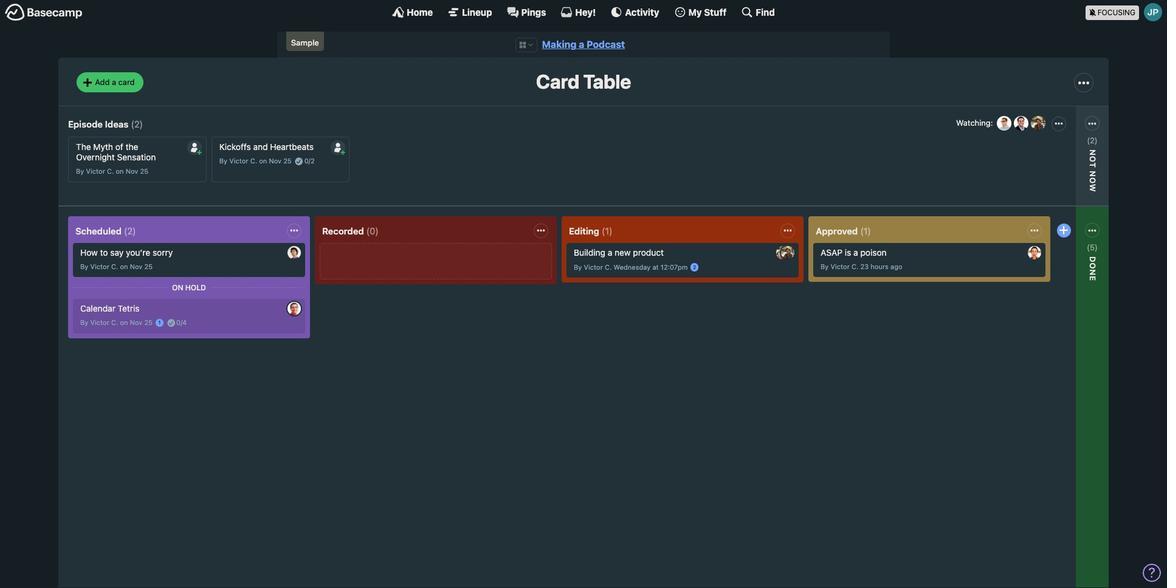 Task type: vqa. For each thing, say whether or not it's contained in the screenshot.
second › from left
no



Task type: locate. For each thing, give the bounding box(es) containing it.
ideas
[[105, 118, 128, 129]]

main element
[[0, 0, 1167, 24]]

victor
[[229, 157, 248, 165], [86, 167, 105, 175], [90, 263, 109, 271], [831, 263, 850, 271], [584, 263, 603, 271], [90, 319, 109, 327]]

1 horizontal spatial (1)
[[860, 225, 871, 236]]

hold
[[185, 283, 206, 292]]

25 inside how to say you're sorry by victor c. on nov 25
[[144, 263, 153, 271]]

on inside "the myth of the overnight sensation by victor c. on nov 25"
[[116, 167, 124, 175]]

by inside asap is a poison by victor c. 23 hours ago
[[821, 263, 829, 271]]

building a new product by victor c. wednesday at 12:07pm 2
[[574, 248, 696, 271]]

asap
[[821, 248, 843, 258]]

c. down say
[[111, 263, 118, 271]]

new
[[615, 248, 631, 258]]

nov down kickoffs and heartbeats
[[269, 157, 281, 165]]

o up the 'w' on the top
[[1088, 156, 1098, 163]]

add a card link
[[77, 73, 143, 92]]

1 vertical spatial nicole katz image
[[781, 246, 795, 260]]

on nov 25 element down you're
[[120, 263, 153, 271]]

o down t
[[1088, 177, 1098, 184]]

approved (1)
[[816, 225, 871, 236]]

t
[[1088, 163, 1098, 168]]

1 (1) from the left
[[602, 225, 612, 236]]

25 down you're
[[144, 263, 153, 271]]

c. down building at the top of the page
[[605, 263, 612, 271]]

the
[[126, 142, 138, 152]]

poison
[[860, 248, 887, 258]]

lineup
[[462, 6, 492, 17]]

my
[[688, 6, 702, 17]]

sample element
[[286, 32, 324, 51]]

0/4
[[176, 319, 187, 327]]

by down asap
[[821, 263, 829, 271]]

n
[[1088, 149, 1098, 156]]

on
[[172, 283, 183, 292]]

heartbeats
[[270, 142, 314, 152]]

c. inside asap is a poison by victor c. 23 hours ago
[[852, 263, 859, 271]]

a for add
[[112, 77, 116, 87]]

activity
[[625, 6, 659, 17]]

2 n from the top
[[1088, 270, 1098, 276]]

o
[[1088, 156, 1098, 163], [1088, 177, 1098, 184], [1088, 263, 1098, 270]]

nov inside "the myth of the overnight sensation by victor c. on nov 25"
[[126, 167, 138, 175]]

c. left 23
[[852, 263, 859, 271]]

by
[[219, 157, 227, 165], [76, 167, 84, 175], [80, 263, 88, 271], [821, 263, 829, 271], [574, 263, 582, 271], [80, 319, 88, 327]]

1 vertical spatial n
[[1088, 270, 1098, 276]]

c. down overnight
[[107, 167, 114, 175]]

hey! button
[[561, 6, 596, 18]]

by down overnight
[[76, 167, 84, 175]]

1 vertical spatial o
[[1088, 177, 1098, 184]]

(1)
[[602, 225, 612, 236], [860, 225, 871, 236]]

None submit
[[187, 140, 202, 155], [331, 140, 345, 155], [1012, 155, 1097, 170], [1012, 262, 1097, 277], [187, 140, 202, 155], [331, 140, 345, 155], [1012, 155, 1097, 170], [1012, 262, 1097, 277]]

0 vertical spatial (2)
[[131, 118, 143, 129]]

(2) up you're
[[124, 225, 136, 236]]

on nov 25 element down tetris
[[120, 319, 153, 327]]

3 o from the top
[[1088, 263, 1098, 270]]

nov down sensation
[[126, 167, 138, 175]]

on down say
[[120, 263, 128, 271]]

o up e
[[1088, 263, 1098, 270]]

a right the is
[[854, 248, 858, 258]]

scheduled link
[[75, 225, 122, 236]]

by down how
[[80, 263, 88, 271]]

podcast
[[587, 39, 625, 50]]

a right making
[[579, 39, 584, 50]]

victor inside building a new product by victor c. wednesday at 12:07pm 2
[[584, 263, 603, 271]]

on down sensation
[[116, 167, 124, 175]]

nicole katz image right victor cooper "icon"
[[1029, 115, 1046, 132]]

approved
[[816, 225, 858, 236]]

a inside building a new product by victor c. wednesday at 12:07pm 2
[[608, 248, 612, 258]]

nov down you're
[[130, 263, 142, 271]]

on
[[259, 157, 267, 165], [116, 167, 124, 175], [120, 263, 128, 271], [120, 319, 128, 327]]

c. inside "the myth of the overnight sensation by victor c. on nov 25"
[[107, 167, 114, 175]]

by down building at the top of the page
[[574, 263, 582, 271]]

activity link
[[611, 6, 659, 18]]

n
[[1088, 171, 1098, 177], [1088, 270, 1098, 276]]

nicole katz image left asap
[[781, 246, 795, 260]]

1 o from the top
[[1088, 156, 1098, 163]]

e
[[1088, 276, 1098, 282]]

o for (5)
[[1088, 263, 1098, 270]]

on nov 25 element
[[259, 157, 292, 165], [116, 167, 148, 175], [120, 263, 153, 271], [120, 319, 153, 327]]

say
[[110, 248, 124, 258]]

annie bryan image
[[1028, 246, 1041, 260]]

add
[[95, 77, 110, 87]]

2 (1) from the left
[[860, 225, 871, 236]]

25 down sensation
[[140, 167, 148, 175]]

(1) right editing 'link'
[[602, 225, 612, 236]]

2 vertical spatial o
[[1088, 263, 1098, 270]]

n down t
[[1088, 171, 1098, 177]]

jennifer young image
[[776, 246, 790, 260]]

scheduled
[[75, 225, 122, 236]]

(5)
[[1087, 242, 1098, 252]]

recorded link
[[322, 225, 364, 236]]

c.
[[250, 157, 257, 165], [107, 167, 114, 175], [111, 263, 118, 271], [852, 263, 859, 271], [605, 263, 612, 271], [111, 319, 118, 327]]

find
[[756, 6, 775, 17]]

watching:
[[956, 118, 993, 128]]

victor down overnight
[[86, 167, 105, 175]]

victor down the is
[[831, 263, 850, 271]]

(2) up n
[[1087, 135, 1098, 145]]

(1) up poison
[[860, 225, 871, 236]]

(1) for editing (1)
[[602, 225, 612, 236]]

n down 'd'
[[1088, 270, 1098, 276]]

pings button
[[507, 6, 546, 18]]

a left "new" at top
[[608, 248, 612, 258]]

editing (1)
[[569, 225, 612, 236]]

victor down kickoffs
[[229, 157, 248, 165]]

sensation
[[117, 152, 156, 162]]

hours
[[871, 263, 889, 271]]

(2) right ideas
[[131, 118, 143, 129]]

0 horizontal spatial (1)
[[602, 225, 612, 236]]

switch accounts image
[[5, 3, 83, 22]]

on inside how to say you're sorry by victor c. on nov 25
[[120, 263, 128, 271]]

(2)
[[131, 118, 143, 129], [1087, 135, 1098, 145], [124, 225, 136, 236]]

a
[[579, 39, 584, 50], [112, 77, 116, 87], [608, 248, 612, 258], [854, 248, 858, 258]]

25
[[283, 157, 292, 165], [140, 167, 148, 175], [144, 263, 153, 271], [144, 319, 153, 327]]

card
[[118, 77, 135, 87]]

victor down building at the top of the page
[[584, 263, 603, 271]]

0 vertical spatial nicole katz image
[[1029, 115, 1046, 132]]

0 vertical spatial n
[[1088, 171, 1098, 177]]

nov
[[269, 157, 281, 165], [126, 167, 138, 175], [130, 263, 142, 271], [130, 319, 142, 327]]

victor down to
[[90, 263, 109, 271]]

victor inside "the myth of the overnight sensation by victor c. on nov 25"
[[86, 167, 105, 175]]

by inside building a new product by victor c. wednesday at 12:07pm 2
[[574, 263, 582, 271]]

by down kickoffs
[[219, 157, 227, 165]]

asap is a poison by victor c. 23 hours ago
[[821, 248, 902, 271]]

kickoffs and heartbeats
[[219, 142, 314, 152]]

add a card
[[95, 77, 135, 87]]

is
[[845, 248, 851, 258]]

0 vertical spatial o
[[1088, 156, 1098, 163]]

sample
[[291, 38, 319, 47]]

victor inside how to say you're sorry by victor c. on nov 25
[[90, 263, 109, 271]]

recorded
[[322, 225, 364, 236]]

nicole katz image
[[1029, 115, 1046, 132], [781, 246, 795, 260]]

25 left 1
[[144, 319, 153, 327]]

nov down tetris
[[130, 319, 142, 327]]

2 o from the top
[[1088, 177, 1098, 184]]

a right add
[[112, 77, 116, 87]]



Task type: describe. For each thing, give the bounding box(es) containing it.
calendar
[[80, 303, 115, 313]]

o for (2)
[[1088, 156, 1098, 163]]

home link
[[392, 6, 433, 18]]

the myth of the overnight sensation by victor c. on nov 25
[[76, 142, 156, 175]]

1
[[158, 320, 161, 326]]

by down the calendar
[[80, 319, 88, 327]]

by victor c. on nov 25
[[219, 157, 292, 165]]

wednesday at 12:07pm element
[[614, 263, 688, 271]]

episode ideas (2)
[[68, 118, 143, 129]]

product
[[633, 248, 664, 258]]

and
[[253, 142, 268, 152]]

1 vertical spatial (2)
[[1087, 135, 1098, 145]]

w
[[1088, 184, 1098, 192]]

breadcrumb element
[[277, 32, 890, 58]]

c. down the calendar tetris at the bottom of the page
[[111, 319, 118, 327]]

d
[[1088, 256, 1098, 263]]

card
[[536, 70, 579, 93]]

kickoffs
[[219, 142, 251, 152]]

(0)
[[366, 225, 379, 236]]

25 inside "the myth of the overnight sensation by victor c. on nov 25"
[[140, 167, 148, 175]]

a inside asap is a poison by victor c. 23 hours ago
[[854, 248, 858, 258]]

find button
[[741, 6, 775, 18]]

home
[[407, 6, 433, 17]]

by victor c. on nov 25 1
[[80, 319, 161, 327]]

2 vertical spatial (2)
[[124, 225, 136, 236]]

0 horizontal spatial nicole katz image
[[781, 246, 795, 260]]

focusing button
[[1086, 0, 1167, 24]]

hey!
[[575, 6, 596, 17]]

12:07pm
[[661, 263, 688, 271]]

on down and
[[259, 157, 267, 165]]

by inside how to say you're sorry by victor c. on nov 25
[[80, 263, 88, 271]]

editing
[[569, 225, 599, 236]]

steve marsh image
[[288, 302, 301, 315]]

recorded (0)
[[322, 225, 379, 236]]

victor inside asap is a poison by victor c. 23 hours ago
[[831, 263, 850, 271]]

josh fiske image
[[1012, 115, 1029, 132]]

by inside "the myth of the overnight sensation by victor c. on nov 25"
[[76, 167, 84, 175]]

table
[[583, 70, 631, 93]]

1 n from the top
[[1088, 171, 1098, 177]]

c. inside building a new product by victor c. wednesday at 12:07pm 2
[[605, 263, 612, 271]]

d o n e
[[1088, 256, 1098, 282]]

1 horizontal spatial nicole katz image
[[1029, 115, 1046, 132]]

23
[[860, 263, 869, 271]]

card table
[[536, 70, 631, 93]]

a for building
[[608, 248, 612, 258]]

n o t n o w
[[1088, 149, 1098, 192]]

approved link
[[816, 225, 858, 236]]

how to say you're sorry by victor c. on nov 25
[[80, 248, 173, 271]]

editing link
[[569, 225, 599, 236]]

a for making
[[579, 39, 584, 50]]

25 down heartbeats
[[283, 157, 292, 165]]

(1) for approved (1)
[[860, 225, 871, 236]]

making a podcast link
[[542, 39, 625, 50]]

episode ideas link
[[68, 118, 128, 129]]

my stuff button
[[674, 6, 727, 18]]

tetris
[[118, 303, 140, 313]]

you're
[[126, 248, 150, 258]]

23 hours ago element
[[860, 263, 902, 271]]

2
[[693, 264, 696, 271]]

on down tetris
[[120, 319, 128, 327]]

0/2
[[304, 157, 315, 165]]

myth
[[93, 142, 113, 152]]

making a podcast
[[542, 39, 625, 50]]

victor cooper image
[[995, 115, 1012, 132]]

c. down and
[[250, 157, 257, 165]]

james peterson image
[[1144, 3, 1162, 21]]

my stuff
[[688, 6, 727, 17]]

at
[[652, 263, 659, 271]]

the
[[76, 142, 91, 152]]

lineup link
[[448, 6, 492, 18]]

sorry
[[153, 248, 173, 258]]

c. inside how to say you're sorry by victor c. on nov 25
[[111, 263, 118, 271]]

nov inside how to say you're sorry by victor c. on nov 25
[[130, 263, 142, 271]]

wednesday
[[614, 263, 651, 271]]

to
[[100, 248, 108, 258]]

scheduled (2)
[[75, 225, 136, 236]]

episode
[[68, 118, 103, 129]]

focusing
[[1098, 8, 1136, 17]]

on hold
[[172, 283, 206, 292]]

making
[[542, 39, 577, 50]]

of
[[115, 142, 123, 152]]

calendar tetris
[[80, 303, 140, 313]]

on nov 25 element down sensation
[[116, 167, 148, 175]]

stuff
[[704, 6, 727, 17]]

overnight
[[76, 152, 115, 162]]

jared davis image
[[288, 246, 301, 260]]

on nov 25 element down kickoffs and heartbeats
[[259, 157, 292, 165]]

ago
[[891, 263, 902, 271]]

building
[[574, 248, 605, 258]]

how
[[80, 248, 98, 258]]

victor down the calendar
[[90, 319, 109, 327]]

pings
[[521, 6, 546, 17]]



